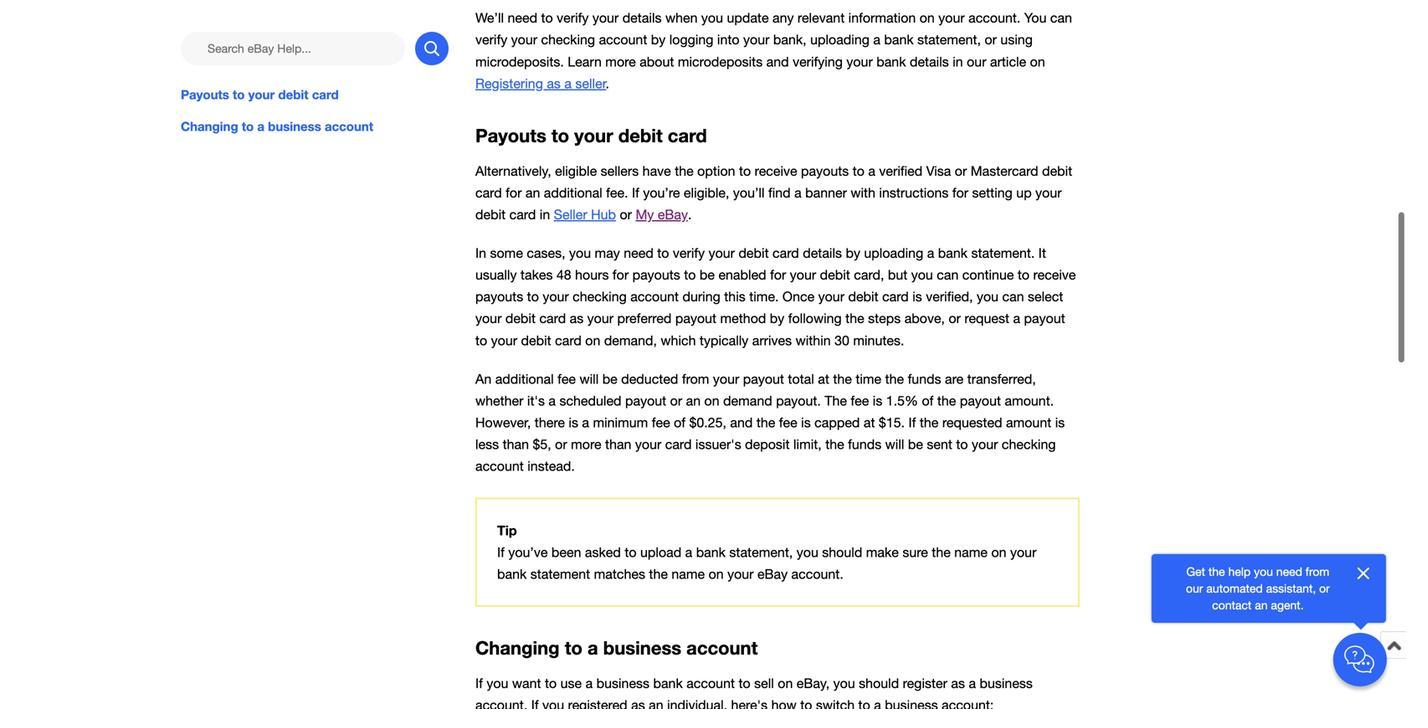 Task type: locate. For each thing, give the bounding box(es) containing it.
setting
[[972, 185, 1013, 200]]

1 horizontal spatial statement,
[[918, 32, 981, 47]]

by inside we'll need to verify your details when you update any relevant information on your account. you can verify your checking account by logging into your bank, uploading a bank statement, or using microdeposits. learn more about microdeposits and verifying your bank details in our article on registering as a seller .
[[651, 32, 666, 47]]

2 than from the left
[[605, 437, 632, 452]]

1 horizontal spatial our
[[1186, 581, 1203, 595]]

. inside we'll need to verify your details when you update any relevant information on your account. you can verify your checking account by logging into your bank, uploading a bank statement, or using microdeposits. learn more about microdeposits and verifying your bank details in our article on registering as a seller .
[[606, 76, 609, 91]]

0 vertical spatial be
[[700, 267, 715, 283]]

option
[[698, 163, 736, 179]]

is inside in some cases, you may need to verify your debit card details by uploading a bank statement. it usually takes 48 hours for payouts to be enabled for your debit card, but you can continue to receive payouts to your checking account during this time. once your debit card is verified, you can select your debit card as your preferred payout method by following the steps above, or request a payout to your debit card on demand, which typically arrives within 30 minutes.
[[913, 289, 922, 304]]

time.
[[749, 289, 779, 304]]

0 vertical spatial payouts
[[181, 87, 229, 102]]

card inside an additional fee will be deducted from your payout total at the time the funds are transferred, whether it's a scheduled payout or an on demand payout. the fee is 1.5% of the payout amount. however, there is a minimum fee of $0.25, and the fee is capped at $15. if the requested amount is less than $5, or more than your card issuer's deposit limit, the funds will be sent to your checking account instead.
[[665, 437, 692, 452]]

$15.
[[879, 415, 905, 430]]

2 vertical spatial payouts
[[476, 289, 523, 304]]

1 horizontal spatial payouts
[[633, 267, 680, 283]]

from down which
[[682, 371, 709, 387]]

to down search ebay help... text box
[[233, 87, 245, 102]]

0 horizontal spatial be
[[603, 371, 618, 387]]

2 vertical spatial can
[[1003, 289, 1024, 304]]

if
[[632, 185, 640, 200], [909, 415, 916, 430], [497, 544, 505, 560], [476, 675, 483, 691], [531, 697, 539, 709]]

select
[[1028, 289, 1064, 304]]

as inside we'll need to verify your details when you update any relevant information on your account. you can verify your checking account by logging into your bank, uploading a bank statement, or using microdeposits. learn more about microdeposits and verifying your bank details in our article on registering as a seller .
[[547, 76, 561, 91]]

checking
[[541, 32, 595, 47], [573, 289, 627, 304], [1002, 437, 1056, 452]]

2 horizontal spatial by
[[846, 245, 861, 261]]

will down $15.
[[885, 437, 905, 452]]

ebay,
[[797, 675, 830, 691]]

1 vertical spatial at
[[864, 415, 875, 430]]

have
[[643, 163, 671, 179]]

0 vertical spatial by
[[651, 32, 666, 47]]

verified,
[[926, 289, 973, 304]]

1 horizontal spatial changing to a business account
[[476, 637, 758, 659]]

as up account:
[[951, 675, 965, 691]]

you up into on the top right of the page
[[702, 10, 723, 26]]

alternatively,
[[476, 163, 551, 179]]

0 horizontal spatial verify
[[476, 32, 508, 47]]

we'll
[[476, 10, 504, 26]]

typically
[[700, 333, 749, 348]]

update
[[727, 10, 769, 26]]

be up during
[[700, 267, 715, 283]]

our inside we'll need to verify your details when you update any relevant information on your account. you can verify your checking account by logging into your bank, uploading a bank statement, or using microdeposits. learn more about microdeposits and verifying your bank details in our article on registering as a seller .
[[967, 54, 987, 69]]

2 vertical spatial checking
[[1002, 437, 1056, 452]]

1 horizontal spatial in
[[953, 54, 963, 69]]

can
[[1051, 10, 1072, 26], [937, 267, 959, 283], [1003, 289, 1024, 304]]

make
[[866, 544, 899, 560]]

0 horizontal spatial ebay
[[658, 207, 688, 222]]

by
[[651, 32, 666, 47], [846, 245, 861, 261], [770, 311, 785, 326]]

more right learn
[[606, 54, 636, 69]]

in left article
[[953, 54, 963, 69]]

for up time.
[[770, 267, 786, 283]]

seller hub or my ebay .
[[554, 207, 692, 222]]

seller
[[554, 207, 587, 222]]

2 horizontal spatial account.
[[969, 10, 1021, 26]]

sent
[[927, 437, 953, 452]]

payouts inside "alternatively, eligible sellers have the option to receive payouts to a verified visa or mastercard debit card for an additional fee. if you're eligible, you'll find a banner with instructions for setting up your debit card in"
[[801, 163, 849, 179]]

verify inside in some cases, you may need to verify your debit card details by uploading a bank statement. it usually takes 48 hours for payouts to be enabled for your debit card, but you can continue to receive payouts to your checking account during this time. once your debit card is verified, you can select your debit card as your preferred payout method by following the steps above, or request a payout to your debit card on demand, which typically arrives within 30 minutes.
[[673, 245, 705, 261]]

our inside get the help you need from our automated assistant, or contact an agent.
[[1186, 581, 1203, 595]]

if inside an additional fee will be deducted from your payout total at the time the funds are transferred, whether it's a scheduled payout or an on demand payout. the fee is 1.5% of the payout amount. however, there is a minimum fee of $0.25, and the fee is capped at $15. if the requested amount is less than $5, or more than your card issuer's deposit limit, the funds will be sent to your checking account instead.
[[909, 415, 916, 430]]

payouts up preferred
[[633, 267, 680, 283]]

1 vertical spatial of
[[674, 415, 686, 430]]

should
[[822, 544, 863, 560], [859, 675, 899, 691]]

eligible
[[555, 163, 597, 179]]

checking down hours
[[573, 289, 627, 304]]

the up deposit
[[757, 415, 776, 430]]

need inside we'll need to verify your details when you update any relevant information on your account. you can verify your checking account by logging into your bank, uploading a bank statement, or using microdeposits. learn more about microdeposits and verifying your bank details in our article on registering as a seller .
[[508, 10, 538, 26]]

time
[[856, 371, 882, 387]]

on inside an additional fee will be deducted from your payout total at the time the funds are transferred, whether it's a scheduled payout or an on demand payout. the fee is 1.5% of the payout amount. however, there is a minimum fee of $0.25, and the fee is capped at $15. if the requested amount is less than $5, or more than your card issuer's deposit limit, the funds will be sent to your checking account instead.
[[705, 393, 720, 409]]

by up the 'arrives'
[[770, 311, 785, 326]]

2 horizontal spatial need
[[1277, 565, 1303, 579]]

1 vertical spatial statement,
[[730, 544, 793, 560]]

from inside get the help you need from our automated assistant, or contact an agent.
[[1306, 565, 1330, 579]]

0 horizontal spatial than
[[503, 437, 529, 452]]

1 horizontal spatial changing
[[476, 637, 560, 659]]

0 vertical spatial more
[[606, 54, 636, 69]]

agent.
[[1271, 598, 1304, 612]]

uploading inside we'll need to verify your details when you update any relevant information on your account. you can verify your checking account by logging into your bank, uploading a bank statement, or using microdeposits. learn more about microdeposits and verifying your bank details in our article on registering as a seller .
[[810, 32, 870, 47]]

checking inside we'll need to verify your details when you update any relevant information on your account. you can verify your checking account by logging into your bank, uploading a bank statement, or using microdeposits. learn more about microdeposits and verifying your bank details in our article on registering as a seller .
[[541, 32, 595, 47]]

how
[[772, 697, 797, 709]]

0 vertical spatial checking
[[541, 32, 595, 47]]

ebay
[[658, 207, 688, 222], [758, 566, 788, 582]]

in
[[953, 54, 963, 69], [540, 207, 550, 222]]

debit down takes
[[506, 311, 536, 326]]

assistant,
[[1266, 581, 1316, 595]]

0 horizontal spatial our
[[967, 54, 987, 69]]

microdeposits.
[[476, 54, 564, 69]]

1 vertical spatial be
[[603, 371, 618, 387]]

1 horizontal spatial .
[[688, 207, 692, 222]]

sure
[[903, 544, 928, 560]]

is down time
[[873, 393, 883, 409]]

for left 'setting'
[[953, 185, 969, 200]]

takes
[[521, 267, 553, 283]]

additional inside "alternatively, eligible sellers have the option to receive payouts to a verified visa or mastercard debit card for an additional fee. if you're eligible, you'll find a banner with instructions for setting up your debit card in"
[[544, 185, 603, 200]]

bank inside if you want to use a business bank account to sell on ebay, you should register as a business account. if you registered as an individual, here's how to switch to a business account:
[[653, 675, 683, 691]]

1 horizontal spatial of
[[922, 393, 934, 409]]

payouts to your debit card up eligible
[[476, 124, 707, 146]]

your inside "alternatively, eligible sellers have the option to receive payouts to a verified visa or mastercard debit card for an additional fee. if you're eligible, you'll find a banner with instructions for setting up your debit card in"
[[1036, 185, 1062, 200]]

0 vertical spatial statement,
[[918, 32, 981, 47]]

help
[[1229, 565, 1251, 579]]

you up switch
[[834, 675, 855, 691]]

1 vertical spatial .
[[688, 207, 692, 222]]

any
[[773, 10, 794, 26]]

payout
[[676, 311, 717, 326], [1024, 311, 1066, 326], [743, 371, 784, 387], [625, 393, 667, 409], [960, 393, 1001, 409]]

debit left card,
[[820, 267, 850, 283]]

fee.
[[606, 185, 628, 200]]

my
[[636, 207, 654, 222]]

fee up scheduled
[[558, 371, 576, 387]]

to inside we'll need to verify your details when you update any relevant information on your account. you can verify your checking account by logging into your bank, uploading a bank statement, or using microdeposits. learn more about microdeposits and verifying your bank details in our article on registering as a seller .
[[541, 10, 553, 26]]

demand,
[[604, 333, 657, 348]]

or left my
[[620, 207, 632, 222]]

1 vertical spatial verify
[[476, 32, 508, 47]]

you left make
[[797, 544, 819, 560]]

additional up seller
[[544, 185, 603, 200]]

deducted
[[621, 371, 678, 387]]

0 horizontal spatial and
[[730, 415, 753, 430]]

payouts up banner
[[801, 163, 849, 179]]

1 horizontal spatial than
[[605, 437, 632, 452]]

the inside "alternatively, eligible sellers have the option to receive payouts to a verified visa or mastercard debit card for an additional fee. if you're eligible, you'll find a banner with instructions for setting up your debit card in"
[[675, 163, 694, 179]]

1 horizontal spatial and
[[767, 54, 789, 69]]

and inside we'll need to verify your details when you update any relevant information on your account. you can verify your checking account by logging into your bank, uploading a bank statement, or using microdeposits. learn more about microdeposits and verifying your bank details in our article on registering as a seller .
[[767, 54, 789, 69]]

verify down we'll
[[476, 32, 508, 47]]

need up assistant,
[[1277, 565, 1303, 579]]

as inside in some cases, you may need to verify your debit card details by uploading a bank statement. it usually takes 48 hours for payouts to be enabled for your debit card, but you can continue to receive payouts to your checking account during this time. once your debit card is verified, you can select your debit card as your preferred payout method by following the steps above, or request a payout to your debit card on demand, which typically arrives within 30 minutes.
[[570, 311, 584, 326]]

should left register
[[859, 675, 899, 691]]

2 vertical spatial need
[[1277, 565, 1303, 579]]

0 horizontal spatial from
[[682, 371, 709, 387]]

and down bank,
[[767, 54, 789, 69]]

name right sure
[[955, 544, 988, 560]]

1 vertical spatial additional
[[495, 371, 554, 387]]

payouts inside payouts to your debit card link
[[181, 87, 229, 102]]

1 vertical spatial changing
[[476, 637, 560, 659]]

bank inside in some cases, you may need to verify your debit card details by uploading a bank statement. it usually takes 48 hours for payouts to be enabled for your debit card, but you can continue to receive payouts to your checking account during this time. once your debit card is verified, you can select your debit card as your preferred payout method by following the steps above, or request a payout to your debit card on demand, which typically arrives within 30 minutes.
[[938, 245, 968, 261]]

1 than from the left
[[503, 437, 529, 452]]

the up sent
[[920, 415, 939, 430]]

a inside changing to a business account link
[[257, 119, 265, 134]]

registered
[[568, 697, 628, 709]]

in left seller
[[540, 207, 550, 222]]

0 vertical spatial receive
[[755, 163, 798, 179]]

alternatively, eligible sellers have the option to receive payouts to a verified visa or mastercard debit card for an additional fee. if you're eligible, you'll find a banner with instructions for setting up your debit card in
[[476, 163, 1073, 222]]

1 vertical spatial from
[[1306, 565, 1330, 579]]

debit up enabled
[[739, 245, 769, 261]]

or right $5,
[[555, 437, 567, 452]]

a left seller
[[565, 76, 572, 91]]

the right sure
[[932, 544, 951, 560]]

if you want to use a business bank account to sell on ebay, you should register as a business account. if you registered as an individual, here's how to switch to a business account:
[[476, 675, 1033, 709]]

you
[[1025, 10, 1047, 26]]

the inside in some cases, you may need to verify your debit card details by uploading a bank statement. it usually takes 48 hours for payouts to be enabled for your debit card, but you can continue to receive payouts to your checking account during this time. once your debit card is verified, you can select your debit card as your preferred payout method by following the steps above, or request a payout to your debit card on demand, which typically arrives within 30 minutes.
[[846, 311, 865, 326]]

a right find
[[795, 185, 802, 200]]

of right 1.5%
[[922, 393, 934, 409]]

in inside "alternatively, eligible sellers have the option to receive payouts to a verified visa or mastercard debit card for an additional fee. if you're eligible, you'll find a banner with instructions for setting up your debit card in"
[[540, 207, 550, 222]]

bank
[[884, 32, 914, 47], [877, 54, 906, 69], [938, 245, 968, 261], [696, 544, 726, 560], [497, 566, 527, 582], [653, 675, 683, 691]]

at right total
[[818, 371, 830, 387]]

1 horizontal spatial account.
[[792, 566, 844, 582]]

you up hours
[[569, 245, 591, 261]]

statement,
[[918, 32, 981, 47], [730, 544, 793, 560]]

as down 48 on the left of the page
[[570, 311, 584, 326]]

the down the upload
[[649, 566, 668, 582]]

if inside "alternatively, eligible sellers have the option to receive payouts to a verified visa or mastercard debit card for an additional fee. if you're eligible, you'll find a banner with instructions for setting up your debit card in"
[[632, 185, 640, 200]]

1 vertical spatial should
[[859, 675, 899, 691]]

or inside "alternatively, eligible sellers have the option to receive payouts to a verified visa or mastercard debit card for an additional fee. if you're eligible, you'll find a banner with instructions for setting up your debit card in"
[[955, 163, 967, 179]]

payouts to your debit card down search ebay help... text box
[[181, 87, 339, 102]]

by up card,
[[846, 245, 861, 261]]

sell
[[754, 675, 774, 691]]

1 vertical spatial account.
[[792, 566, 844, 582]]

are
[[945, 371, 964, 387]]

2 horizontal spatial verify
[[673, 245, 705, 261]]

0 horizontal spatial funds
[[848, 437, 882, 452]]

1 horizontal spatial details
[[803, 245, 842, 261]]

of left $0.25,
[[674, 415, 686, 430]]

$5,
[[533, 437, 551, 452]]

more down minimum
[[571, 437, 602, 452]]

1 horizontal spatial at
[[864, 415, 875, 430]]

an left 'individual,'
[[649, 697, 664, 709]]

0 vertical spatial payouts to your debit card
[[181, 87, 339, 102]]

be left sent
[[908, 437, 923, 452]]

or right visa
[[955, 163, 967, 179]]

hours
[[575, 267, 609, 283]]

2 horizontal spatial payouts
[[801, 163, 849, 179]]

1 vertical spatial and
[[730, 415, 753, 430]]

0 horizontal spatial receive
[[755, 163, 798, 179]]

1 vertical spatial in
[[540, 207, 550, 222]]

mastercard
[[971, 163, 1039, 179]]

need
[[508, 10, 538, 26], [624, 245, 654, 261], [1277, 565, 1303, 579]]

on inside if you want to use a business bank account to sell on ebay, you should register as a business account. if you registered as an individual, here's how to switch to a business account:
[[778, 675, 793, 691]]

receive inside "alternatively, eligible sellers have the option to receive payouts to a verified visa or mastercard debit card for an additional fee. if you're eligible, you'll find a banner with instructions for setting up your debit card in"
[[755, 163, 798, 179]]

1 vertical spatial payouts
[[476, 124, 547, 146]]

2 vertical spatial account.
[[476, 697, 528, 709]]

our
[[967, 54, 987, 69], [1186, 581, 1203, 595]]

account inside if you want to use a business bank account to sell on ebay, you should register as a business account. if you registered as an individual, here's how to switch to a business account:
[[687, 675, 735, 691]]

changing to a business account up use
[[476, 637, 758, 659]]

0 vertical spatial uploading
[[810, 32, 870, 47]]

you down continue
[[977, 289, 999, 304]]

2 vertical spatial verify
[[673, 245, 705, 261]]

0 vertical spatial changing
[[181, 119, 238, 134]]

1 horizontal spatial funds
[[908, 371, 942, 387]]

or inside we'll need to verify your details when you update any relevant information on your account. you can verify your checking account by logging into your bank, uploading a bank statement, or using microdeposits. learn more about microdeposits and verifying your bank details in our article on registering as a seller .
[[985, 32, 997, 47]]

is right amount
[[1055, 415, 1065, 430]]

to right switch
[[859, 697, 871, 709]]

payout down deducted
[[625, 393, 667, 409]]

1 horizontal spatial from
[[1306, 565, 1330, 579]]

request
[[965, 311, 1010, 326]]

card up option
[[668, 124, 707, 146]]

funds left are
[[908, 371, 942, 387]]

1 horizontal spatial need
[[624, 245, 654, 261]]

0 vertical spatial in
[[953, 54, 963, 69]]

account inside in some cases, you may need to verify your debit card details by uploading a bank statement. it usually takes 48 hours for payouts to be enabled for your debit card, but you can continue to receive payouts to your checking account during this time. once your debit card is verified, you can select your debit card as your preferred payout method by following the steps above, or request a payout to your debit card on demand, which typically arrives within 30 minutes.
[[631, 289, 679, 304]]

account up 'individual,'
[[687, 675, 735, 691]]

checking up learn
[[541, 32, 595, 47]]

funds down $15.
[[848, 437, 882, 452]]

0 vertical spatial from
[[682, 371, 709, 387]]

0 vertical spatial will
[[580, 371, 599, 387]]

fee
[[558, 371, 576, 387], [851, 393, 869, 409], [652, 415, 670, 430], [779, 415, 798, 430]]

0 vertical spatial verify
[[557, 10, 589, 26]]

may
[[595, 245, 620, 261]]

2 vertical spatial be
[[908, 437, 923, 452]]

0 vertical spatial payouts
[[801, 163, 849, 179]]

1 horizontal spatial will
[[885, 437, 905, 452]]

need right the 'may'
[[624, 245, 654, 261]]

0 vertical spatial additional
[[544, 185, 603, 200]]

debit up changing to a business account link
[[278, 87, 309, 102]]

.
[[606, 76, 609, 91], [688, 207, 692, 222]]

an down alternatively,
[[526, 185, 540, 200]]

an inside get the help you need from our automated assistant, or contact an agent.
[[1255, 598, 1268, 612]]

1 horizontal spatial ebay
[[758, 566, 788, 582]]

1 vertical spatial more
[[571, 437, 602, 452]]

receive up select
[[1034, 267, 1076, 283]]

0 vertical spatial our
[[967, 54, 987, 69]]

1 vertical spatial payouts to your debit card
[[476, 124, 707, 146]]

0 vertical spatial name
[[955, 544, 988, 560]]

an
[[526, 185, 540, 200], [686, 393, 701, 409], [1255, 598, 1268, 612], [649, 697, 664, 709]]

receive inside in some cases, you may need to verify your debit card details by uploading a bank statement. it usually takes 48 hours for payouts to be enabled for your debit card, but you can continue to receive payouts to your checking account during this time. once your debit card is verified, you can select your debit card as your preferred payout method by following the steps above, or request a payout to your debit card on demand, which typically arrives within 30 minutes.
[[1034, 267, 1076, 283]]

a right it's
[[549, 393, 556, 409]]

will
[[580, 371, 599, 387], [885, 437, 905, 452]]

payout up requested
[[960, 393, 1001, 409]]

2 horizontal spatial be
[[908, 437, 923, 452]]

for down alternatively,
[[506, 185, 522, 200]]

at
[[818, 371, 830, 387], [864, 415, 875, 430]]

registering
[[476, 76, 543, 91]]

method
[[720, 311, 766, 326]]

need right we'll
[[508, 10, 538, 26]]

0 horizontal spatial account.
[[476, 697, 528, 709]]

to up matches
[[625, 544, 637, 560]]

30
[[835, 333, 850, 348]]

0 horizontal spatial in
[[540, 207, 550, 222]]

you've
[[508, 544, 548, 560]]

2 horizontal spatial can
[[1051, 10, 1072, 26]]

1 vertical spatial by
[[846, 245, 861, 261]]

name
[[955, 544, 988, 560], [672, 566, 705, 582]]

during
[[683, 289, 721, 304]]

for
[[506, 185, 522, 200], [953, 185, 969, 200], [613, 267, 629, 283], [770, 267, 786, 283]]

at left $15.
[[864, 415, 875, 430]]

if right fee.
[[632, 185, 640, 200]]

2 horizontal spatial details
[[910, 54, 949, 69]]

asked
[[585, 544, 621, 560]]

1 vertical spatial uploading
[[864, 245, 924, 261]]

microdeposits
[[678, 54, 763, 69]]

however,
[[476, 415, 531, 430]]

account.
[[969, 10, 1021, 26], [792, 566, 844, 582], [476, 697, 528, 709]]

1 horizontal spatial be
[[700, 267, 715, 283]]

with
[[851, 185, 876, 200]]

0 horizontal spatial need
[[508, 10, 538, 26]]

0 vertical spatial funds
[[908, 371, 942, 387]]

account inside an additional fee will be deducted from your payout total at the time the funds are transferred, whether it's a scheduled payout or an on demand payout. the fee is 1.5% of the payout amount. however, there is a minimum fee of $0.25, and the fee is capped at $15. if the requested amount is less than $5, or more than your card issuer's deposit limit, the funds will be sent to your checking account instead.
[[476, 459, 524, 474]]

account. inside tip if you've been asked to upload a bank statement, you should make sure the name on your bank statement matches the name on your ebay account.
[[792, 566, 844, 582]]

0 vertical spatial need
[[508, 10, 538, 26]]

need inside get the help you need from our automated assistant, or contact an agent.
[[1277, 565, 1303, 579]]

within
[[796, 333, 831, 348]]

1 vertical spatial checking
[[573, 289, 627, 304]]

our down get
[[1186, 581, 1203, 595]]

0 horizontal spatial payouts
[[476, 289, 523, 304]]

your inside payouts to your debit card link
[[248, 87, 275, 102]]

0 vertical spatial at
[[818, 371, 830, 387]]

details up once
[[803, 245, 842, 261]]

on
[[920, 10, 935, 26], [1030, 54, 1045, 69], [585, 333, 601, 348], [705, 393, 720, 409], [992, 544, 1007, 560], [709, 566, 724, 582], [778, 675, 793, 691]]

a
[[874, 32, 881, 47], [565, 76, 572, 91], [257, 119, 265, 134], [868, 163, 876, 179], [795, 185, 802, 200], [927, 245, 935, 261], [1013, 311, 1021, 326], [549, 393, 556, 409], [582, 415, 589, 430], [685, 544, 693, 560], [588, 637, 598, 659], [586, 675, 593, 691], [969, 675, 976, 691], [874, 697, 881, 709]]

0 vertical spatial and
[[767, 54, 789, 69]]

1 horizontal spatial payouts
[[476, 124, 547, 146]]

verify
[[557, 10, 589, 26], [476, 32, 508, 47], [673, 245, 705, 261]]

to
[[541, 10, 553, 26], [233, 87, 245, 102], [242, 119, 254, 134], [552, 124, 569, 146], [739, 163, 751, 179], [853, 163, 865, 179], [657, 245, 669, 261], [684, 267, 696, 283], [1018, 267, 1030, 283], [527, 289, 539, 304], [476, 333, 487, 348], [956, 437, 968, 452], [625, 544, 637, 560], [565, 637, 583, 659], [545, 675, 557, 691], [739, 675, 751, 691], [801, 697, 812, 709], [859, 697, 871, 709]]

0 vertical spatial details
[[623, 10, 662, 26]]

a inside tip if you've been asked to upload a bank statement, you should make sure the name on your bank statement matches the name on your ebay account.
[[685, 544, 693, 560]]

an inside an additional fee will be deducted from your payout total at the time the funds are transferred, whether it's a scheduled payout or an on demand payout. the fee is 1.5% of the payout amount. however, there is a minimum fee of $0.25, and the fee is capped at $15. if the requested amount is less than $5, or more than your card issuer's deposit limit, the funds will be sent to your checking account instead.
[[686, 393, 701, 409]]

0 horizontal spatial by
[[651, 32, 666, 47]]

additional
[[544, 185, 603, 200], [495, 371, 554, 387]]

if down the tip
[[497, 544, 505, 560]]

continue
[[963, 267, 1014, 283]]

in inside we'll need to verify your details when you update any relevant information on your account. you can verify your checking account by logging into your bank, uploading a bank statement, or using microdeposits. learn more about microdeposits and verifying your bank details in our article on registering as a seller .
[[953, 54, 963, 69]]



Task type: vqa. For each thing, say whether or not it's contained in the screenshot.
the bottommost verify
yes



Task type: describe. For each thing, give the bounding box(es) containing it.
payout down during
[[676, 311, 717, 326]]

using
[[1001, 32, 1033, 47]]

when
[[666, 10, 698, 26]]

total
[[788, 371, 814, 387]]

get the help you need from our automated assistant, or contact an agent.
[[1186, 565, 1330, 612]]

enabled
[[719, 267, 767, 283]]

cases,
[[527, 245, 566, 261]]

to down payouts to your debit card link
[[242, 119, 254, 134]]

0 horizontal spatial of
[[674, 415, 686, 430]]

to left sell
[[739, 675, 751, 691]]

an inside "alternatively, eligible sellers have the option to receive payouts to a verified visa or mastercard debit card for an additional fee. if you're eligible, you'll find a banner with instructions for setting up your debit card in"
[[526, 185, 540, 200]]

if inside tip if you've been asked to upload a bank statement, you should make sure the name on your bank statement matches the name on your ebay account.
[[497, 544, 505, 560]]

verified
[[879, 163, 923, 179]]

to up "with"
[[853, 163, 865, 179]]

card left demand,
[[555, 333, 582, 348]]

to left use
[[545, 675, 557, 691]]

statement, inside we'll need to verify your details when you update any relevant information on your account. you can verify your checking account by logging into your bank, uploading a bank statement, or using microdeposits. learn more about microdeposits and verifying your bank details in our article on registering as a seller .
[[918, 32, 981, 47]]

issuer's
[[696, 437, 742, 452]]

above,
[[905, 311, 945, 326]]

to down my ebay link on the left
[[657, 245, 669, 261]]

account. inside if you want to use a business bank account to sell on ebay, you should register as a business account. if you registered as an individual, here's how to switch to a business account:
[[476, 697, 528, 709]]

payout.
[[776, 393, 821, 409]]

debit right mastercard
[[1042, 163, 1073, 179]]

payout down select
[[1024, 311, 1066, 326]]

you inside we'll need to verify your details when you update any relevant information on your account. you can verify your checking account by logging into your bank, uploading a bank statement, or using microdeposits. learn more about microdeposits and verifying your bank details in our article on registering as a seller .
[[702, 10, 723, 26]]

0 horizontal spatial changing to a business account
[[181, 119, 373, 134]]

details inside in some cases, you may need to verify your debit card details by uploading a bank statement. it usually takes 48 hours for payouts to be enabled for your debit card, but you can continue to receive payouts to your checking account during this time. once your debit card is verified, you can select your debit card as your preferred payout method by following the steps above, or request a payout to your debit card on demand, which typically arrives within 30 minutes.
[[803, 245, 842, 261]]

seller hub link
[[554, 207, 616, 222]]

seller
[[575, 76, 606, 91]]

account down payouts to your debit card link
[[325, 119, 373, 134]]

registering as a seller link
[[476, 76, 606, 91]]

the down are
[[938, 393, 956, 409]]

0 vertical spatial of
[[922, 393, 934, 409]]

individual,
[[667, 697, 728, 709]]

find
[[769, 185, 791, 200]]

upload
[[640, 544, 682, 560]]

my ebay link
[[636, 207, 688, 222]]

the down capped
[[826, 437, 845, 452]]

a down information
[[874, 32, 881, 47]]

an
[[476, 371, 492, 387]]

changing to a business account link
[[181, 117, 449, 136]]

Search eBay Help... text field
[[181, 32, 405, 65]]

arrives
[[752, 333, 792, 348]]

debit down card,
[[848, 289, 879, 304]]

you're
[[643, 185, 680, 200]]

article
[[990, 54, 1027, 69]]

to down takes
[[527, 289, 539, 304]]

minimum
[[593, 415, 648, 430]]

there
[[535, 415, 565, 430]]

into
[[717, 32, 740, 47]]

payouts to your debit card link
[[181, 85, 449, 104]]

tip
[[497, 522, 517, 538]]

visa
[[927, 163, 951, 179]]

scheduled
[[560, 393, 622, 409]]

verifying
[[793, 54, 843, 69]]

checking inside an additional fee will be deducted from your payout total at the time the funds are transferred, whether it's a scheduled payout or an on demand payout. the fee is 1.5% of the payout amount. however, there is a minimum fee of $0.25, and the fee is capped at $15. if the requested amount is less than $5, or more than your card issuer's deposit limit, the funds will be sent to your checking account instead.
[[1002, 437, 1056, 452]]

account. inside we'll need to verify your details when you update any relevant information on your account. you can verify your checking account by logging into your bank, uploading a bank statement, or using microdeposits. learn more about microdeposits and verifying your bank details in our article on registering as a seller .
[[969, 10, 1021, 26]]

account inside we'll need to verify your details when you update any relevant information on your account. you can verify your checking account by logging into your bank, uploading a bank statement, or using microdeposits. learn more about microdeposits and verifying your bank details in our article on registering as a seller .
[[599, 32, 647, 47]]

0 horizontal spatial payouts to your debit card
[[181, 87, 339, 102]]

it's
[[527, 393, 545, 409]]

or down deducted
[[670, 393, 682, 409]]

here's
[[731, 697, 768, 709]]

you left want on the left bottom
[[487, 675, 509, 691]]

card,
[[854, 267, 884, 283]]

a up account:
[[969, 675, 976, 691]]

ebay inside tip if you've been asked to upload a bank statement, you should make sure the name on your bank statement matches the name on your ebay account.
[[758, 566, 788, 582]]

logging
[[670, 32, 714, 47]]

if left want on the left bottom
[[476, 675, 483, 691]]

you inside get the help you need from our automated assistant, or contact an agent.
[[1254, 565, 1273, 579]]

some
[[490, 245, 523, 261]]

whether
[[476, 393, 524, 409]]

capped
[[815, 415, 860, 430]]

we'll need to verify your details when you update any relevant information on your account. you can verify your checking account by logging into your bank, uploading a bank statement, or using microdeposits. learn more about microdeposits and verifying your bank details in our article on registering as a seller .
[[476, 10, 1072, 91]]

as right registered
[[631, 697, 645, 709]]

in
[[476, 245, 486, 261]]

a right switch
[[874, 697, 881, 709]]

0 horizontal spatial at
[[818, 371, 830, 387]]

1 horizontal spatial verify
[[557, 10, 589, 26]]

a right use
[[586, 675, 593, 691]]

it
[[1039, 245, 1046, 261]]

for down the 'may'
[[613, 267, 629, 283]]

account up if you want to use a business bank account to sell on ebay, you should register as a business account. if you registered as an individual, here's how to switch to a business account:
[[687, 637, 758, 659]]

eligible,
[[684, 185, 730, 200]]

a up "with"
[[868, 163, 876, 179]]

1 vertical spatial changing to a business account
[[476, 637, 758, 659]]

and inside an additional fee will be deducted from your payout total at the time the funds are transferred, whether it's a scheduled payout or an on demand payout. the fee is 1.5% of the payout amount. however, there is a minimum fee of $0.25, and the fee is capped at $15. if the requested amount is less than $5, or more than your card issuer's deposit limit, the funds will be sent to your checking account instead.
[[730, 415, 753, 430]]

requested
[[943, 415, 1003, 430]]

1 vertical spatial can
[[937, 267, 959, 283]]

banner
[[805, 185, 847, 200]]

to up use
[[565, 637, 583, 659]]

a up verified,
[[927, 245, 935, 261]]

card down alternatively,
[[476, 185, 502, 200]]

to down ebay,
[[801, 697, 812, 709]]

demand
[[723, 393, 773, 409]]

can inside we'll need to verify your details when you update any relevant information on your account. you can verify your checking account by logging into your bank, uploading a bank statement, or using microdeposits. learn more about microdeposits and verifying your bank details in our article on registering as a seller .
[[1051, 10, 1072, 26]]

or inside in some cases, you may need to verify your debit card details by uploading a bank statement. it usually takes 48 hours for payouts to be enabled for your debit card, but you can continue to receive payouts to your checking account during this time. once your debit card is verified, you can select your debit card as your preferred payout method by following the steps above, or request a payout to your debit card on demand, which typically arrives within 30 minutes.
[[949, 311, 961, 326]]

to up you'll
[[739, 163, 751, 179]]

been
[[552, 544, 581, 560]]

card down but
[[882, 289, 909, 304]]

to down statement.
[[1018, 267, 1030, 283]]

a right the 'request'
[[1013, 311, 1021, 326]]

1 vertical spatial funds
[[848, 437, 882, 452]]

an inside if you want to use a business bank account to sell on ebay, you should register as a business account. if you registered as an individual, here's how to switch to a business account:
[[649, 697, 664, 709]]

0 vertical spatial ebay
[[658, 207, 688, 222]]

a up registered
[[588, 637, 598, 659]]

more inside we'll need to verify your details when you update any relevant information on your account. you can verify your checking account by logging into your bank, uploading a bank statement, or using microdeposits. learn more about microdeposits and verifying your bank details in our article on registering as a seller .
[[606, 54, 636, 69]]

limit,
[[794, 437, 822, 452]]

once
[[783, 289, 815, 304]]

information
[[849, 10, 916, 26]]

or inside get the help you need from our automated assistant, or contact an agent.
[[1320, 581, 1330, 595]]

1 vertical spatial details
[[910, 54, 949, 69]]

but
[[888, 267, 908, 283]]

to inside an additional fee will be deducted from your payout total at the time the funds are transferred, whether it's a scheduled payout or an on demand payout. the fee is 1.5% of the payout amount. however, there is a minimum fee of $0.25, and the fee is capped at $15. if the requested amount is less than $5, or more than your card issuer's deposit limit, the funds will be sent to your checking account instead.
[[956, 437, 968, 452]]

$0.25,
[[689, 415, 727, 430]]

to up eligible
[[552, 124, 569, 146]]

following
[[788, 311, 842, 326]]

the up the
[[833, 371, 852, 387]]

to up during
[[684, 267, 696, 283]]

to up an
[[476, 333, 487, 348]]

should inside if you want to use a business bank account to sell on ebay, you should register as a business account. if you registered as an individual, here's how to switch to a business account:
[[859, 675, 899, 691]]

bank,
[[773, 32, 807, 47]]

contact
[[1212, 598, 1252, 612]]

1 vertical spatial payouts
[[633, 267, 680, 283]]

0 horizontal spatial name
[[672, 566, 705, 582]]

from inside an additional fee will be deducted from your payout total at the time the funds are transferred, whether it's a scheduled payout or an on demand payout. the fee is 1.5% of the payout amount. however, there is a minimum fee of $0.25, and the fee is capped at $15. if the requested amount is less than $5, or more than your card issuer's deposit limit, the funds will be sent to your checking account instead.
[[682, 371, 709, 387]]

to inside tip if you've been asked to upload a bank statement, you should make sure the name on your bank statement matches the name on your ebay account.
[[625, 544, 637, 560]]

debit up have
[[618, 124, 663, 146]]

a down scheduled
[[582, 415, 589, 430]]

1.5%
[[886, 393, 918, 409]]

instructions
[[879, 185, 949, 200]]

1 horizontal spatial by
[[770, 311, 785, 326]]

uploading inside in some cases, you may need to verify your debit card details by uploading a bank statement. it usually takes 48 hours for payouts to be enabled for your debit card, but you can continue to receive payouts to your checking account during this time. once your debit card is verified, you can select your debit card as your preferred payout method by following the steps above, or request a payout to your debit card on demand, which typically arrives within 30 minutes.
[[864, 245, 924, 261]]

debit up in
[[476, 207, 506, 222]]

preferred
[[617, 311, 672, 326]]

you down use
[[543, 697, 564, 709]]

card down 48 on the left of the page
[[540, 311, 566, 326]]

the up 1.5%
[[885, 371, 904, 387]]

card up once
[[773, 245, 799, 261]]

sellers
[[601, 163, 639, 179]]

get the help you need from our automated assistant, or contact an agent. tooltip
[[1179, 563, 1338, 614]]

register
[[903, 675, 948, 691]]

0 horizontal spatial will
[[580, 371, 599, 387]]

up
[[1017, 185, 1032, 200]]

is right there
[[569, 415, 578, 430]]

0 horizontal spatial details
[[623, 10, 662, 26]]

instead.
[[528, 459, 575, 474]]

need inside in some cases, you may need to verify your debit card details by uploading a bank statement. it usually takes 48 hours for payouts to be enabled for your debit card, but you can continue to receive payouts to your checking account during this time. once your debit card is verified, you can select your debit card as your preferred payout method by following the steps above, or request a payout to your debit card on demand, which typically arrives within 30 minutes.
[[624, 245, 654, 261]]

more inside an additional fee will be deducted from your payout total at the time the funds are transferred, whether it's a scheduled payout or an on demand payout. the fee is 1.5% of the payout amount. however, there is a minimum fee of $0.25, and the fee is capped at $15. if the requested amount is less than $5, or more than your card issuer's deposit limit, the funds will be sent to your checking account instead.
[[571, 437, 602, 452]]

want
[[512, 675, 541, 691]]

less
[[476, 437, 499, 452]]

should inside tip if you've been asked to upload a bank statement, you should make sure the name on your bank statement matches the name on your ebay account.
[[822, 544, 863, 560]]

the
[[825, 393, 847, 409]]

you right but
[[911, 267, 933, 283]]

statement, inside tip if you've been asked to upload a bank statement, you should make sure the name on your bank statement matches the name on your ebay account.
[[730, 544, 793, 560]]

debit up it's
[[521, 333, 551, 348]]

additional inside an additional fee will be deducted from your payout total at the time the funds are transferred, whether it's a scheduled payout or an on demand payout. the fee is 1.5% of the payout amount. however, there is a minimum fee of $0.25, and the fee is capped at $15. if the requested amount is less than $5, or more than your card issuer's deposit limit, the funds will be sent to your checking account instead.
[[495, 371, 554, 387]]

the inside get the help you need from our automated assistant, or contact an agent.
[[1209, 565, 1225, 579]]

fee down payout.
[[779, 415, 798, 430]]

get
[[1187, 565, 1206, 579]]

0 horizontal spatial changing
[[181, 119, 238, 134]]

1 horizontal spatial can
[[1003, 289, 1024, 304]]

be inside in some cases, you may need to verify your debit card details by uploading a bank statement. it usually takes 48 hours for payouts to be enabled for your debit card, but you can continue to receive payouts to your checking account during this time. once your debit card is verified, you can select your debit card as your preferred payout method by following the steps above, or request a payout to your debit card on demand, which typically arrives within 30 minutes.
[[700, 267, 715, 283]]

minutes.
[[853, 333, 905, 348]]

amount.
[[1005, 393, 1054, 409]]

fee down time
[[851, 393, 869, 409]]

payout up demand
[[743, 371, 784, 387]]

card up some
[[510, 207, 536, 222]]

you inside tip if you've been asked to upload a bank statement, you should make sure the name on your bank statement matches the name on your ebay account.
[[797, 544, 819, 560]]

learn
[[568, 54, 602, 69]]

usually
[[476, 267, 517, 283]]

deposit
[[745, 437, 790, 452]]

checking inside in some cases, you may need to verify your debit card details by uploading a bank statement. it usually takes 48 hours for payouts to be enabled for your debit card, but you can continue to receive payouts to your checking account during this time. once your debit card is verified, you can select your debit card as your preferred payout method by following the steps above, or request a payout to your debit card on demand, which typically arrives within 30 minutes.
[[573, 289, 627, 304]]

is up limit, on the bottom of page
[[801, 415, 811, 430]]

card up changing to a business account link
[[312, 87, 339, 102]]

if down want on the left bottom
[[531, 697, 539, 709]]

switch
[[816, 697, 855, 709]]

matches
[[594, 566, 645, 582]]

on inside in some cases, you may need to verify your debit card details by uploading a bank statement. it usually takes 48 hours for payouts to be enabled for your debit card, but you can continue to receive payouts to your checking account during this time. once your debit card is verified, you can select your debit card as your preferred payout method by following the steps above, or request a payout to your debit card on demand, which typically arrives within 30 minutes.
[[585, 333, 601, 348]]

fee right minimum
[[652, 415, 670, 430]]

hub
[[591, 207, 616, 222]]



